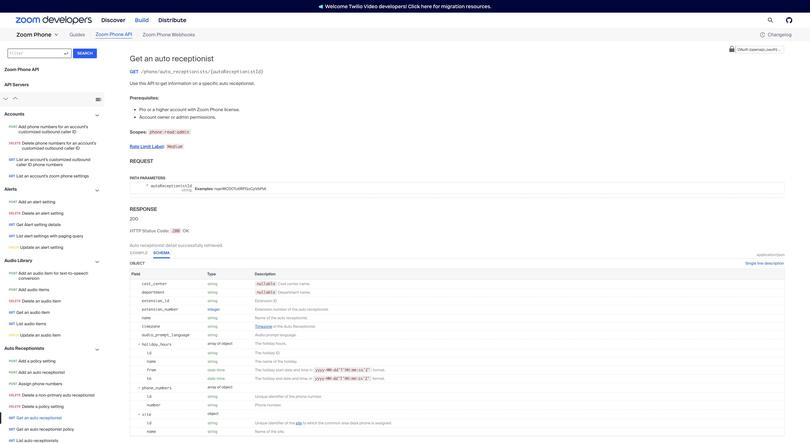 Task type: vqa. For each thing, say whether or not it's contained in the screenshot.
leftmost Phone
yes



Task type: locate. For each thing, give the bounding box(es) containing it.
zoom inside zoom phone api link
[[96, 31, 108, 38]]

6 string from the top
[[208, 333, 218, 338]]

0 vertical spatial -
[[138, 341, 141, 348]]

1 vertical spatial array of object
[[208, 385, 232, 390]]

- left site
[[138, 412, 141, 418]]

3 zoom from the left
[[143, 32, 156, 38]]

3 phone from the left
[[157, 32, 171, 38]]

number
[[147, 403, 161, 408]]

2 of from the top
[[217, 385, 221, 390]]

1 horizontal spatial phone
[[110, 31, 124, 38]]

zoom inside zoom phone webhooks link
[[143, 32, 156, 38]]

1 vertical spatial -
[[138, 385, 141, 391]]

1 horizontal spatial zoom
[[96, 31, 108, 38]]

200 up http
[[130, 216, 138, 222]]

path parameters
[[130, 176, 165, 181]]

zoom
[[16, 31, 32, 38], [96, 31, 108, 38], [143, 32, 156, 38]]

0 vertical spatial name
[[142, 316, 151, 321]]

0 vertical spatial array
[[208, 342, 216, 347]]

guides link
[[70, 31, 85, 38]]

array of object
[[208, 342, 232, 347], [208, 385, 232, 390]]

1 phone from the left
[[34, 31, 51, 38]]

description
[[764, 261, 784, 266]]

successfully
[[178, 243, 203, 249]]

2 horizontal spatial zoom
[[143, 32, 156, 38]]

parameters
[[140, 176, 165, 181]]

1 - from the top
[[138, 341, 141, 348]]

date-time
[[208, 368, 225, 373], [208, 377, 225, 382]]

1 vertical spatial name
[[147, 360, 156, 364]]

video
[[364, 3, 378, 9]]

1 horizontal spatial 200
[[172, 229, 180, 234]]

zoom phone api link
[[96, 31, 132, 39]]

2 array from the top
[[208, 385, 216, 390]]

2 - from the top
[[138, 385, 141, 391]]

line
[[757, 261, 764, 266]]

2 array of object from the top
[[208, 385, 232, 390]]

1 array from the top
[[208, 342, 216, 347]]

history image
[[760, 32, 768, 37], [760, 32, 765, 37]]

date-
[[208, 368, 217, 373], [208, 377, 217, 382]]

receptionist
[[140, 243, 165, 249]]

12 string from the top
[[208, 430, 218, 435]]

- left holiday_hours on the left
[[138, 341, 141, 348]]

- for - site
[[138, 412, 141, 418]]

id up number
[[147, 395, 151, 400]]

extension_id
[[142, 299, 169, 304]]

single
[[746, 261, 756, 266]]

5 string from the top
[[208, 325, 218, 330]]

2 zoom from the left
[[96, 31, 108, 38]]

1 vertical spatial id
[[147, 395, 151, 400]]

phone for zoom phone webhooks
[[157, 32, 171, 38]]

phone left the down image
[[34, 31, 51, 38]]

200 inside 'http status code: 200 ok'
[[172, 229, 180, 234]]

name up from
[[147, 360, 156, 364]]

name down site
[[147, 430, 156, 435]]

id down "- holiday_hours" at the left bottom of page
[[147, 351, 151, 356]]

3 - from the top
[[138, 412, 141, 418]]

2 phone from the left
[[110, 31, 124, 38]]

- site
[[138, 412, 151, 418]]

0 vertical spatial array of object
[[208, 342, 232, 347]]

9 string from the top
[[208, 395, 218, 400]]

auto
[[130, 243, 139, 249]]

0 vertical spatial id
[[147, 351, 151, 356]]

extension_number
[[142, 307, 178, 312]]

integer
[[208, 307, 220, 313]]

1 date-time from the top
[[208, 368, 225, 373]]

zoom for zoom phone
[[16, 31, 32, 38]]

github image
[[786, 17, 792, 23], [786, 17, 792, 23]]

welcome twilio video developers! click here for migration resources.
[[325, 3, 491, 9]]

ok
[[183, 228, 189, 234]]

auto receptionist detail successfully retrieved.
[[130, 243, 223, 249]]

name
[[142, 316, 151, 321], [147, 360, 156, 364], [147, 430, 156, 435]]

of for - phone_numbers
[[217, 385, 221, 390]]

id down site
[[147, 421, 151, 426]]

status
[[142, 228, 156, 234]]

2 horizontal spatial phone
[[157, 32, 171, 38]]

2 id from the top
[[147, 395, 151, 400]]

1 vertical spatial array
[[208, 385, 216, 390]]

1 vertical spatial time
[[217, 377, 225, 382]]

welcome twilio video developers! click here for migration resources. link
[[312, 3, 498, 10]]

- for - holiday_hours
[[138, 341, 141, 348]]

1 vertical spatial date-time
[[208, 377, 225, 382]]

1 time from the top
[[217, 368, 225, 373]]

response
[[130, 206, 157, 213]]

200
[[130, 216, 138, 222], [172, 229, 180, 234]]

phone_numbers
[[142, 386, 172, 391]]

phone
[[34, 31, 51, 38], [110, 31, 124, 38], [157, 32, 171, 38]]

- for - phone_numbers
[[138, 385, 141, 391]]

0 vertical spatial time
[[217, 368, 225, 373]]

object
[[130, 261, 145, 266], [221, 342, 232, 347], [221, 385, 232, 390], [208, 412, 219, 417]]

1 zoom from the left
[[16, 31, 32, 38]]

2 time from the top
[[217, 377, 225, 382]]

3 string from the top
[[208, 299, 218, 304]]

phone left webhooks
[[157, 32, 171, 38]]

phone left api
[[110, 31, 124, 38]]

of
[[217, 342, 221, 347], [217, 385, 221, 390]]

array for - phone_numbers
[[208, 385, 216, 390]]

- holiday_hours
[[138, 341, 172, 348]]

date-time for to
[[208, 377, 225, 382]]

3 id from the top
[[147, 421, 151, 426]]

1 vertical spatial date-
[[208, 377, 217, 382]]

search image
[[768, 17, 773, 23], [768, 17, 773, 23]]

notification image
[[319, 4, 323, 9]]

- left the phone_numbers
[[138, 385, 141, 391]]

-
[[138, 341, 141, 348], [138, 385, 141, 391], [138, 412, 141, 418]]

0 horizontal spatial phone
[[34, 31, 51, 38]]

1 array of object from the top
[[208, 342, 232, 347]]

webhooks
[[172, 32, 195, 38]]

0 horizontal spatial 200
[[130, 216, 138, 222]]

2 vertical spatial id
[[147, 421, 151, 426]]

department
[[142, 290, 165, 295]]

time
[[217, 368, 225, 373], [217, 377, 225, 382]]

array
[[208, 342, 216, 347], [208, 385, 216, 390]]

0 vertical spatial of
[[217, 342, 221, 347]]

zoom phone api
[[96, 31, 132, 38]]

1 vertical spatial of
[[217, 385, 221, 390]]

1 date- from the top
[[208, 368, 217, 373]]

date-time for from
[[208, 368, 225, 373]]

string
[[208, 282, 218, 287], [208, 290, 218, 295], [208, 299, 218, 304], [208, 316, 218, 321], [208, 325, 218, 330], [208, 333, 218, 338], [208, 351, 218, 356], [208, 360, 218, 365], [208, 395, 218, 400], [208, 403, 218, 408], [208, 421, 218, 426], [208, 430, 218, 435]]

changelog link
[[760, 31, 792, 38]]

2 vertical spatial -
[[138, 412, 141, 418]]

for
[[433, 3, 440, 9]]

1 of from the top
[[217, 342, 221, 347]]

single line description
[[746, 261, 784, 266]]

2 date- from the top
[[208, 377, 217, 382]]

200 left ok
[[172, 229, 180, 234]]

0 vertical spatial date-time
[[208, 368, 225, 373]]

detail
[[166, 243, 177, 249]]

0 horizontal spatial zoom
[[16, 31, 32, 38]]

request
[[130, 158, 153, 165]]

changelog
[[768, 31, 792, 38]]

2 date-time from the top
[[208, 377, 225, 382]]

name up timezone
[[142, 316, 151, 321]]

1 vertical spatial 200
[[172, 229, 180, 234]]

0 vertical spatial date-
[[208, 368, 217, 373]]

id
[[147, 351, 151, 356], [147, 395, 151, 400], [147, 421, 151, 426]]

2 string from the top
[[208, 290, 218, 295]]



Task type: describe. For each thing, give the bounding box(es) containing it.
guides
[[70, 32, 85, 38]]

api
[[125, 31, 132, 38]]

phone for zoom phone api
[[110, 31, 124, 38]]

migration
[[441, 3, 465, 9]]

time for to
[[217, 377, 225, 382]]

4 string from the top
[[208, 316, 218, 321]]

zoom developer logo image
[[16, 16, 92, 25]]

code:
[[157, 228, 169, 234]]

11 string from the top
[[208, 421, 218, 426]]

7 string from the top
[[208, 351, 218, 356]]

holiday_hours
[[142, 343, 172, 347]]

array of object for - phone_numbers
[[208, 385, 232, 390]]

array for - holiday_hours
[[208, 342, 216, 347]]

zoom for zoom phone webhooks
[[143, 32, 156, 38]]

http
[[130, 228, 141, 234]]

- phone_numbers
[[138, 385, 172, 391]]

zoom phone webhooks
[[143, 32, 195, 38]]

zoom phone webhooks link
[[143, 31, 195, 38]]

array of object for - holiday_hours
[[208, 342, 232, 347]]

to
[[147, 377, 151, 382]]

phone for zoom phone
[[34, 31, 51, 38]]

8 string from the top
[[208, 360, 218, 365]]

notification image
[[319, 4, 325, 9]]

cost_center
[[142, 282, 167, 287]]

type
[[207, 272, 216, 277]]

retrieved.
[[204, 243, 223, 249]]

zoom for zoom phone api
[[96, 31, 108, 38]]

resources.
[[466, 3, 491, 9]]

welcome
[[325, 3, 348, 9]]

developers!
[[379, 3, 407, 9]]

twilio
[[349, 3, 363, 9]]

audio_prompt_language
[[142, 333, 190, 338]]

field
[[131, 272, 140, 277]]

time for from
[[217, 368, 225, 373]]

site
[[142, 413, 151, 418]]

date- for from
[[208, 368, 217, 373]]

here
[[421, 3, 432, 9]]

http status code: 200 ok
[[130, 228, 189, 234]]

zoom phone
[[16, 31, 51, 38]]

10 string from the top
[[208, 403, 218, 408]]

click
[[408, 3, 420, 9]]

2 vertical spatial name
[[147, 430, 156, 435]]

from
[[147, 368, 156, 373]]

timezone
[[142, 325, 160, 329]]

1 string from the top
[[208, 282, 218, 287]]

down image
[[54, 33, 58, 37]]

path
[[130, 176, 139, 181]]

0 vertical spatial 200
[[130, 216, 138, 222]]

date- for to
[[208, 377, 217, 382]]

1 id from the top
[[147, 351, 151, 356]]

of for - holiday_hours
[[217, 342, 221, 347]]



